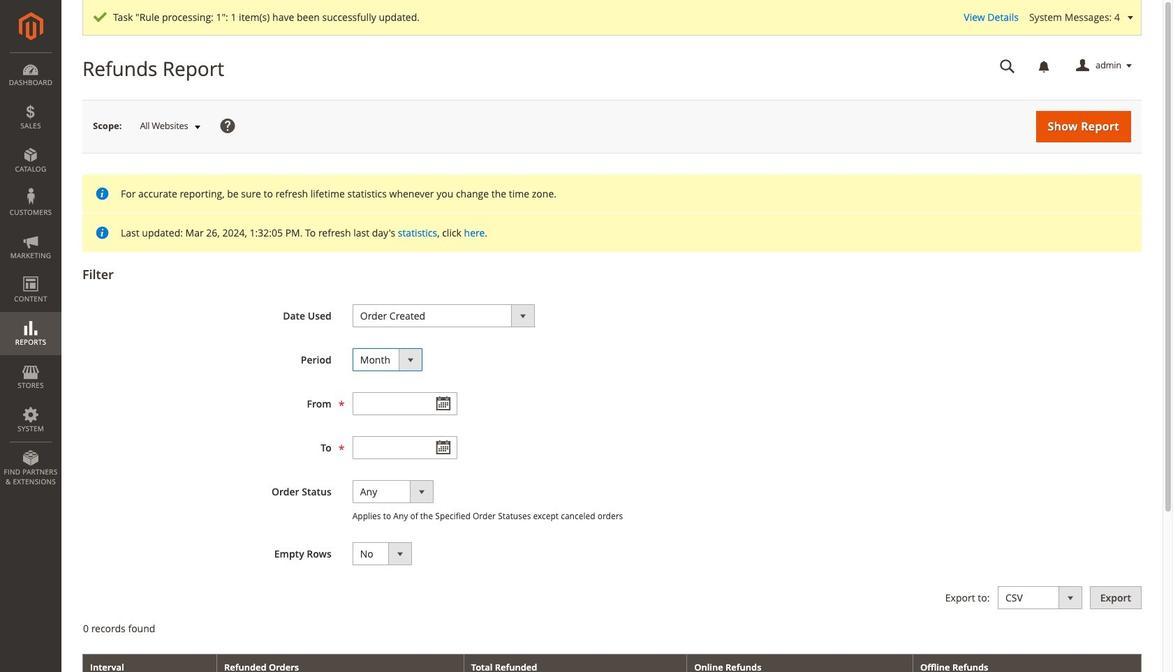 Task type: vqa. For each thing, say whether or not it's contained in the screenshot.
tab list
no



Task type: locate. For each thing, give the bounding box(es) containing it.
None text field
[[353, 393, 458, 416], [353, 437, 458, 460], [353, 393, 458, 416], [353, 437, 458, 460]]

None text field
[[991, 54, 1026, 78]]

magento admin panel image
[[19, 12, 43, 41]]

menu bar
[[0, 52, 61, 494]]



